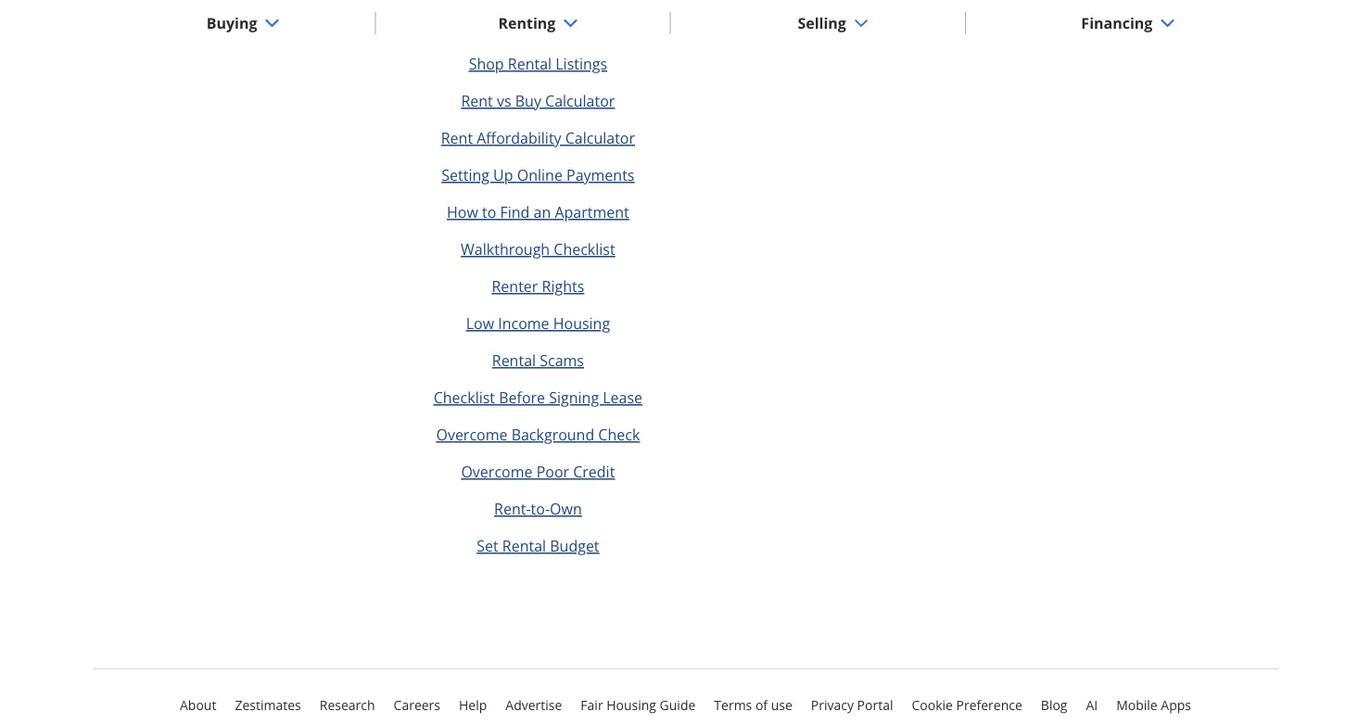 Task type: locate. For each thing, give the bounding box(es) containing it.
own
[[550, 499, 582, 519]]

housing
[[553, 313, 610, 333], [607, 696, 656, 714]]

blog
[[1041, 696, 1068, 714]]

low income housing
[[466, 313, 610, 333]]

rent left the vs
[[461, 91, 493, 111]]

1 vertical spatial housing
[[607, 696, 656, 714]]

1 vertical spatial rental
[[492, 350, 536, 370]]

rent-to-own
[[494, 499, 582, 519]]

terms
[[714, 696, 752, 714]]

terms of use link
[[714, 694, 793, 716]]

rent up setting
[[441, 128, 473, 148]]

to
[[482, 202, 496, 222]]

setting up online payments
[[442, 165, 635, 185]]

rental right set
[[502, 536, 546, 556]]

overcome background check
[[436, 425, 640, 444]]

help link
[[459, 694, 487, 716]]

checklist before signing lease link
[[434, 387, 643, 407]]

advertise
[[506, 696, 562, 714]]

rental up buy
[[508, 54, 552, 74]]

overcome for overcome background check
[[436, 425, 508, 444]]

2 vertical spatial rental
[[502, 536, 546, 556]]

checklist left the before
[[434, 387, 495, 407]]

1 horizontal spatial checklist
[[554, 239, 615, 259]]

0 vertical spatial rent
[[461, 91, 493, 111]]

checklist down apartment
[[554, 239, 615, 259]]

shop rental listings
[[469, 54, 607, 74]]

budget
[[550, 536, 600, 556]]

use
[[771, 696, 793, 714]]

rent-
[[494, 499, 531, 519]]

rental
[[508, 54, 552, 74], [492, 350, 536, 370], [502, 536, 546, 556]]

listings
[[556, 54, 607, 74]]

overcome up rent-
[[461, 462, 533, 482]]

housing right the fair
[[607, 696, 656, 714]]

checklist before signing lease
[[434, 387, 643, 407]]

renter rights
[[492, 276, 584, 296]]

cookie
[[912, 696, 953, 714]]

affordability
[[477, 128, 562, 148]]

about
[[180, 696, 216, 714]]

privacy
[[811, 696, 854, 714]]

guide
[[660, 696, 696, 714]]

rent-to-own link
[[494, 499, 582, 519]]

overcome background check link
[[436, 425, 640, 444]]

1 vertical spatial rent
[[441, 128, 473, 148]]

advertise link
[[506, 694, 562, 716]]

income
[[498, 313, 549, 333]]

0 vertical spatial rental
[[508, 54, 552, 74]]

ai
[[1086, 696, 1098, 714]]

financing
[[1081, 13, 1153, 33]]

checklist
[[554, 239, 615, 259], [434, 387, 495, 407]]

research link
[[320, 694, 375, 716]]

selling
[[798, 13, 846, 33]]

renter
[[492, 276, 538, 296]]

shop
[[469, 54, 504, 74]]

careers link
[[394, 694, 440, 716]]

apps
[[1161, 696, 1192, 714]]

rights
[[542, 276, 584, 296]]

rent for rent vs buy calculator
[[461, 91, 493, 111]]

1 vertical spatial calculator
[[565, 128, 635, 148]]

0 vertical spatial housing
[[553, 313, 610, 333]]

overcome down the before
[[436, 425, 508, 444]]

buy
[[515, 91, 541, 111]]

an
[[534, 202, 551, 222]]

set rental budget
[[477, 536, 600, 556]]

cookie preference link
[[912, 694, 1023, 716]]

walkthrough checklist
[[461, 239, 615, 259]]

0 vertical spatial overcome
[[436, 425, 508, 444]]

rental up the before
[[492, 350, 536, 370]]

privacy portal
[[811, 696, 893, 714]]

credit
[[573, 462, 615, 482]]

buying button
[[192, 1, 294, 45]]

setting up online payments link
[[442, 165, 635, 185]]

renter rights link
[[492, 276, 584, 296]]

1 vertical spatial checklist
[[434, 387, 495, 407]]

housing down rights
[[553, 313, 610, 333]]

calculator up payments
[[565, 128, 635, 148]]

0 vertical spatial checklist
[[554, 239, 615, 259]]

1 vertical spatial overcome
[[461, 462, 533, 482]]

overcome
[[436, 425, 508, 444], [461, 462, 533, 482]]

zestimates link
[[235, 694, 301, 716]]

help
[[459, 696, 487, 714]]

calculator down listings
[[545, 91, 615, 111]]

rent
[[461, 91, 493, 111], [441, 128, 473, 148]]

mobile apps link
[[1117, 694, 1192, 716]]

up
[[493, 165, 513, 185]]

buying
[[207, 13, 257, 33]]

fair
[[581, 696, 603, 714]]



Task type: vqa. For each thing, say whether or not it's contained in the screenshot.
5615 18th Avenue SW, Seattle, WA, 98106 image
no



Task type: describe. For each thing, give the bounding box(es) containing it.
cookie preference
[[912, 696, 1023, 714]]

signing
[[549, 387, 599, 407]]

portal
[[857, 696, 893, 714]]

walkthrough
[[461, 239, 550, 259]]

mobile apps
[[1117, 696, 1192, 714]]

housing inside the fair housing guide link
[[607, 696, 656, 714]]

0 horizontal spatial checklist
[[434, 387, 495, 407]]

apartment
[[555, 202, 629, 222]]

mobile
[[1117, 696, 1158, 714]]

rental for set
[[502, 536, 546, 556]]

how
[[447, 202, 478, 222]]

low income housing link
[[466, 313, 610, 333]]

overcome poor credit link
[[461, 462, 615, 482]]

fair housing guide
[[581, 696, 696, 714]]

shop rental listings link
[[469, 54, 607, 74]]

to-
[[531, 499, 550, 519]]

poor
[[537, 462, 569, 482]]

rent affordability calculator
[[441, 128, 635, 148]]

set
[[477, 536, 499, 556]]

selling button
[[783, 1, 884, 45]]

how to find an apartment
[[447, 202, 629, 222]]

walkthrough checklist link
[[461, 239, 615, 259]]

rent vs buy calculator link
[[461, 91, 615, 111]]

about link
[[180, 694, 216, 716]]

rental for shop
[[508, 54, 552, 74]]

rent vs buy calculator
[[461, 91, 615, 111]]

financing button
[[1067, 1, 1190, 45]]

lease
[[603, 387, 643, 407]]

terms of use
[[714, 696, 793, 714]]

payments
[[567, 165, 635, 185]]

of
[[756, 696, 768, 714]]

before
[[499, 387, 545, 407]]

low
[[466, 313, 494, 333]]

rent affordability calculator link
[[441, 128, 635, 148]]

ai link
[[1086, 694, 1098, 716]]

online
[[517, 165, 563, 185]]

find
[[500, 202, 530, 222]]

background
[[512, 425, 595, 444]]

scams
[[540, 350, 584, 370]]

careers
[[394, 696, 440, 714]]

fair housing guide link
[[581, 694, 696, 716]]

setting
[[442, 165, 490, 185]]

rent for rent affordability calculator
[[441, 128, 473, 148]]

rental scams
[[492, 350, 584, 370]]

overcome for overcome poor credit
[[461, 462, 533, 482]]

set rental budget link
[[477, 536, 600, 556]]

renting button
[[483, 1, 593, 45]]

zestimates
[[235, 696, 301, 714]]

0 vertical spatial calculator
[[545, 91, 615, 111]]

check
[[598, 425, 640, 444]]

preference
[[956, 696, 1023, 714]]

how to find an apartment link
[[447, 202, 629, 222]]

research
[[320, 696, 375, 714]]

renting
[[498, 13, 556, 33]]

vs
[[497, 91, 511, 111]]

blog link
[[1041, 694, 1068, 716]]

privacy portal link
[[811, 694, 893, 716]]

overcome poor credit
[[461, 462, 615, 482]]



